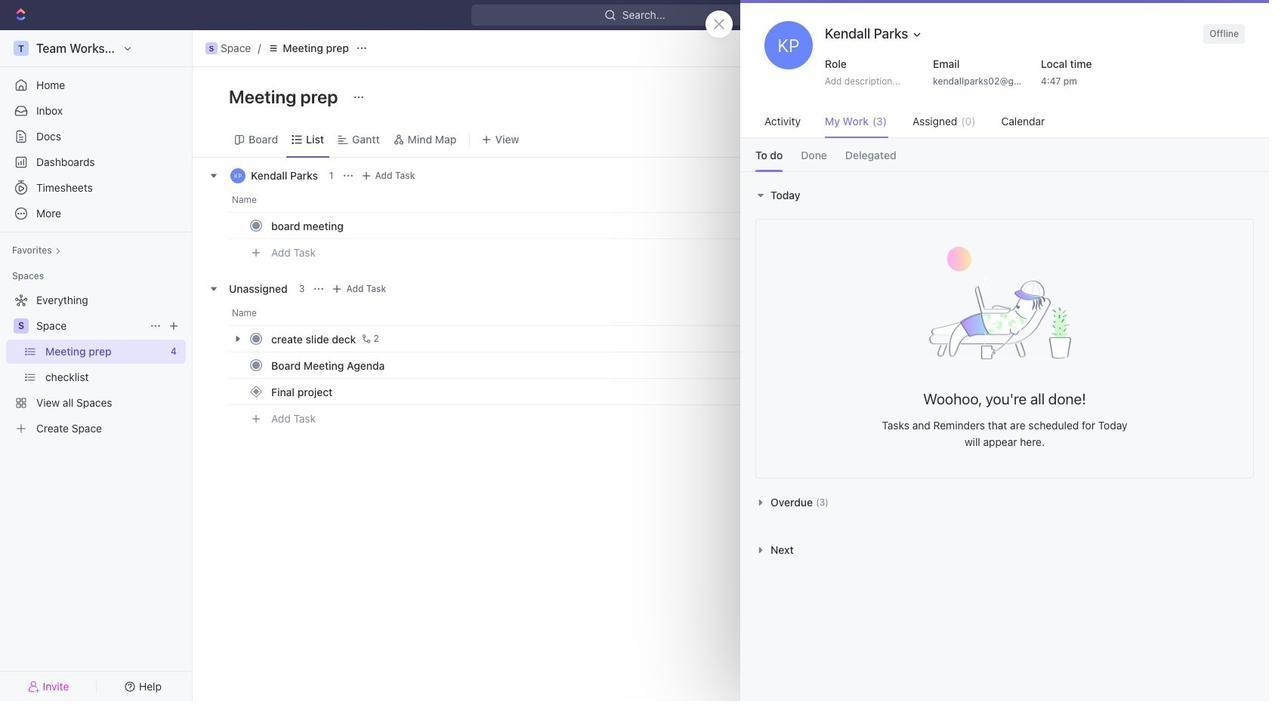 Task type: vqa. For each thing, say whether or not it's contained in the screenshot.
Task within the button
no



Task type: describe. For each thing, give the bounding box(es) containing it.
1 horizontal spatial space, , element
[[205, 42, 218, 54]]



Task type: locate. For each thing, give the bounding box(es) containing it.
0 horizontal spatial space, , element
[[14, 319, 29, 334]]

team workspace, , element
[[14, 41, 29, 56]]

sidebar navigation
[[0, 30, 196, 702]]

tree inside the sidebar navigation
[[6, 289, 186, 441]]

tab list
[[740, 138, 1269, 171]]

space, , element
[[205, 42, 218, 54], [14, 319, 29, 334]]

0 vertical spatial space, , element
[[205, 42, 218, 54]]

invite user image
[[28, 680, 40, 694]]

tree
[[6, 289, 186, 441]]

1 vertical spatial space, , element
[[14, 319, 29, 334]]

tab panel
[[740, 171, 1269, 574]]



